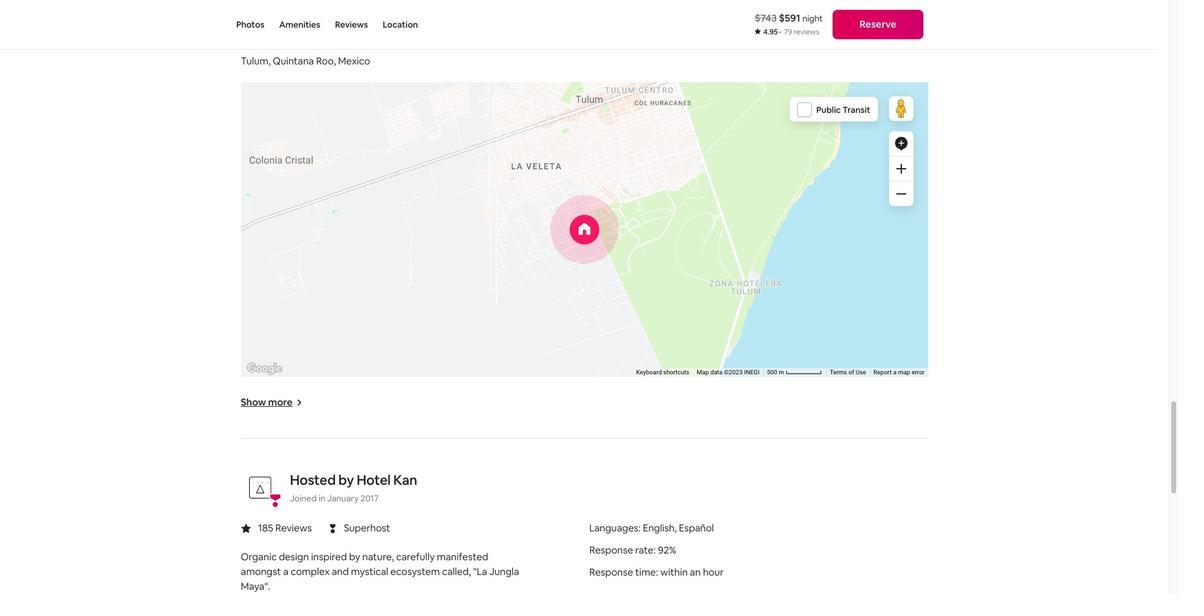 Task type: vqa. For each thing, say whether or not it's contained in the screenshot.
be
yes



Task type: locate. For each thing, give the bounding box(es) containing it.
hotel kan is a superhost. learn more about hotel kan. image
[[241, 468, 280, 507], [241, 468, 280, 507]]

reserve
[[860, 18, 897, 31]]

location button
[[383, 0, 418, 49]]

terms
[[830, 369, 847, 375]]

use
[[856, 369, 866, 375]]

response down response rate : 92%
[[589, 566, 633, 579]]

photos
[[236, 19, 264, 30]]

joined
[[290, 493, 317, 504]]

night
[[803, 13, 823, 24]]

185
[[258, 521, 273, 534]]

1 vertical spatial reviews
[[275, 521, 312, 534]]

terms of use link
[[830, 369, 866, 375]]

map
[[898, 369, 910, 375]]

0 horizontal spatial a
[[283, 565, 289, 578]]

keyboard shortcuts button
[[636, 368, 689, 377]]

amenities button
[[279, 0, 320, 49]]

0 vertical spatial by
[[338, 471, 354, 488]]

response down languages
[[589, 544, 633, 556]]

: left the within
[[656, 566, 658, 579]]

1 vertical spatial by
[[349, 550, 360, 563]]

1 vertical spatial response
[[589, 566, 633, 579]]

español
[[679, 521, 714, 534]]

1 response from the top
[[589, 544, 633, 556]]

show more
[[241, 396, 293, 409]]

zoom out image
[[896, 189, 906, 199]]

reviews
[[335, 19, 368, 30], [275, 521, 312, 534]]

inspired
[[311, 550, 347, 563]]

1 horizontal spatial reviews
[[335, 19, 368, 30]]

more
[[268, 396, 293, 409]]

a inside organic design inspired by nature, carefully manifested amongst a complex and mystical ecosystem called, "la jungla maya".
[[283, 565, 289, 578]]

0 vertical spatial :
[[639, 521, 641, 534]]

show
[[241, 396, 266, 409]]

google image
[[244, 361, 284, 377]]

1 vertical spatial :
[[654, 544, 656, 556]]

google map
showing 0 points of interest. region
[[219, 26, 1005, 498]]

ecosystem
[[391, 565, 440, 578]]

4.95
[[763, 27, 778, 37]]

2 vertical spatial :
[[656, 566, 658, 579]]

organic design inspired by nature, carefully manifested amongst a complex and mystical ecosystem called, "la jungla maya".
[[241, 550, 519, 593]]

reserve button
[[833, 10, 924, 39]]

0 vertical spatial a
[[893, 369, 896, 375]]

within
[[660, 566, 688, 579]]

report a map error link
[[873, 369, 924, 375]]

reviews up mexico at the left
[[335, 19, 368, 30]]

response
[[589, 544, 633, 556], [589, 566, 633, 579]]

a down design at the bottom left
[[283, 565, 289, 578]]

your stay location, map pin image
[[570, 215, 599, 244]]

1 vertical spatial a
[[283, 565, 289, 578]]

inegi
[[744, 369, 759, 375]]

where you'll be
[[241, 24, 337, 41]]

: left 92%
[[654, 544, 656, 556]]

by up january
[[338, 471, 354, 488]]

public
[[817, 104, 841, 115]]

public transit
[[817, 104, 870, 115]]

0 vertical spatial response
[[589, 544, 633, 556]]

0 horizontal spatial reviews
[[275, 521, 312, 534]]

keyboard shortcuts
[[636, 369, 689, 375]]

rate
[[635, 544, 654, 556]]

drag pegman onto the map to open street view image
[[889, 96, 913, 121]]

of
[[848, 369, 854, 375]]

and
[[332, 565, 349, 578]]

reviews right 185
[[275, 521, 312, 534]]

:
[[639, 521, 641, 534], [654, 544, 656, 556], [656, 566, 658, 579]]

nature,
[[362, 550, 394, 563]]

organic
[[241, 550, 277, 563]]

jungla
[[489, 565, 519, 578]]

january
[[327, 493, 359, 504]]

: left the english,
[[639, 521, 641, 534]]

tulum,
[[241, 54, 271, 67]]

error
[[912, 369, 924, 375]]

english,
[[643, 521, 677, 534]]

a left map
[[893, 369, 896, 375]]

500
[[767, 369, 777, 375]]

kan
[[393, 471, 417, 488]]

hour
[[703, 566, 724, 579]]

by up mystical at the bottom of page
[[349, 550, 360, 563]]

2 response from the top
[[589, 566, 633, 579]]

design
[[279, 550, 309, 563]]

m
[[779, 369, 784, 375]]

transit
[[843, 104, 870, 115]]

amenities
[[279, 19, 320, 30]]

a
[[893, 369, 896, 375], [283, 565, 289, 578]]

hosted
[[290, 471, 336, 488]]

by
[[338, 471, 354, 488], [349, 550, 360, 563]]



Task type: describe. For each thing, give the bounding box(es) containing it.
add a place to the map image
[[894, 136, 909, 151]]

reviews button
[[335, 0, 368, 49]]

data
[[710, 369, 722, 375]]

1 horizontal spatial a
[[893, 369, 896, 375]]

time
[[635, 566, 656, 579]]

called,
[[442, 565, 471, 578]]

tulum, quintana roo, mexico
[[241, 54, 370, 67]]

0 vertical spatial reviews
[[335, 19, 368, 30]]

92%
[[658, 544, 676, 556]]

languages : english, español
[[589, 521, 714, 534]]

hosted by hotel kan joined in january 2017
[[290, 471, 417, 504]]

you'll
[[285, 24, 318, 41]]

response for response time
[[589, 566, 633, 579]]

4.95 · 79 reviews
[[763, 27, 820, 37]]

"la
[[473, 565, 487, 578]]

zoom in image
[[896, 164, 906, 174]]

·
[[780, 27, 781, 37]]

$591
[[779, 12, 800, 25]]

where
[[241, 24, 283, 41]]

location
[[383, 19, 418, 30]]

󰀃
[[330, 521, 336, 536]]

be
[[320, 24, 337, 41]]

map data ©2023 inegi
[[697, 369, 759, 375]]

response time : within an hour
[[589, 566, 724, 579]]

: for rate
[[654, 544, 656, 556]]

reviews
[[794, 27, 820, 37]]

by inside hosted by hotel kan joined in january 2017
[[338, 471, 354, 488]]

: for time
[[656, 566, 658, 579]]

©2023
[[724, 369, 742, 375]]

$743 $591 night
[[755, 12, 823, 25]]

keyboard
[[636, 369, 662, 375]]

terms of use
[[830, 369, 866, 375]]

mexico
[[338, 54, 370, 67]]

response rate : 92%
[[589, 544, 676, 556]]

79
[[784, 27, 792, 37]]

amongst
[[241, 565, 281, 578]]

languages
[[589, 521, 639, 534]]

by inside organic design inspired by nature, carefully manifested amongst a complex and mystical ecosystem called, "la jungla maya".
[[349, 550, 360, 563]]

$743
[[755, 12, 777, 25]]

show more button
[[241, 396, 302, 409]]

mystical
[[351, 565, 388, 578]]

manifested
[[437, 550, 488, 563]]

roo,
[[316, 54, 336, 67]]

report
[[873, 369, 892, 375]]

in
[[319, 493, 325, 504]]

maya".
[[241, 580, 270, 593]]

185 reviews
[[258, 521, 312, 534]]

an
[[690, 566, 701, 579]]

500 m
[[767, 369, 785, 375]]

shortcuts
[[663, 369, 689, 375]]

carefully
[[396, 550, 435, 563]]

superhost
[[344, 522, 390, 535]]

report a map error
[[873, 369, 924, 375]]

complex
[[291, 565, 330, 578]]

hotel
[[357, 471, 391, 488]]

2017
[[361, 493, 379, 504]]

500 m button
[[763, 368, 826, 377]]

quintana
[[273, 54, 314, 67]]

photos button
[[236, 0, 264, 49]]

map
[[697, 369, 709, 375]]

response for response rate
[[589, 544, 633, 556]]



